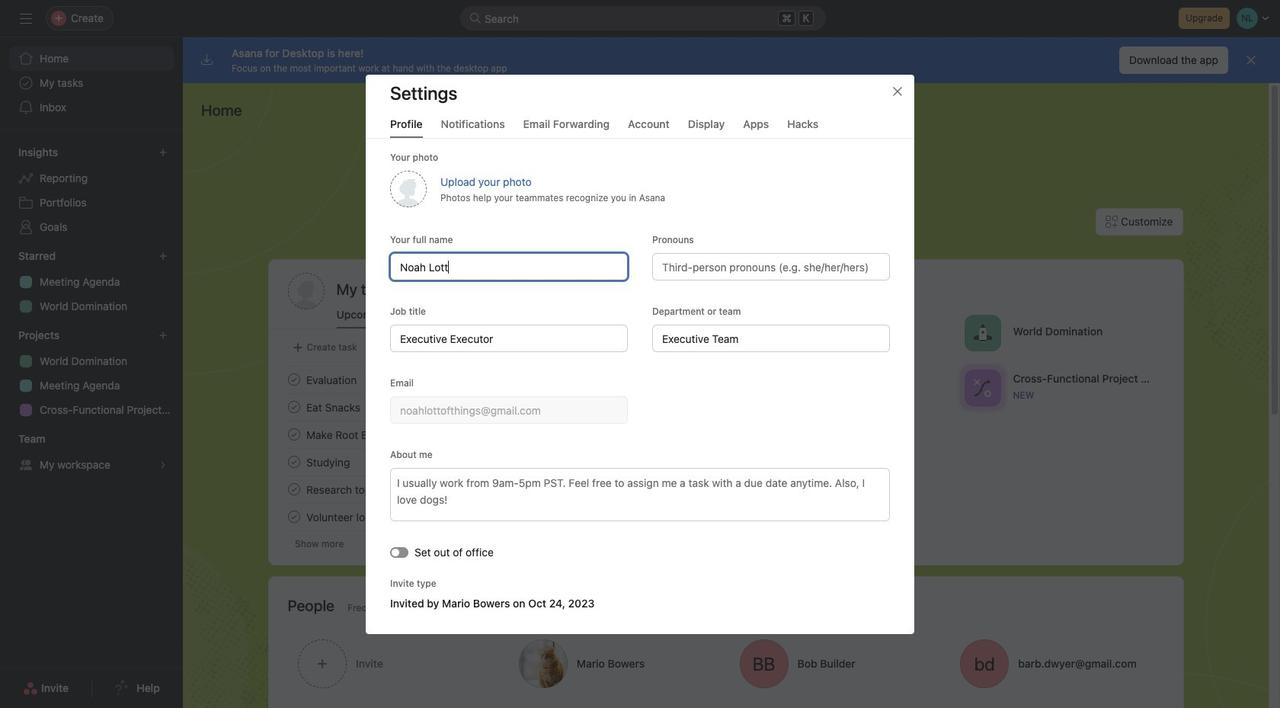 Task type: vqa. For each thing, say whether or not it's contained in the screenshot.
"Bulleted List" icon
no



Task type: locate. For each thing, give the bounding box(es) containing it.
1 vertical spatial mark complete image
[[285, 398, 303, 416]]

None text field
[[390, 324, 628, 352]]

line_and_symbols image
[[973, 378, 992, 397]]

mark complete image
[[285, 370, 303, 389], [285, 398, 303, 416], [285, 453, 303, 471]]

2 vertical spatial mark complete image
[[285, 508, 303, 526]]

2 vertical spatial mark complete image
[[285, 453, 303, 471]]

3 mark complete image from the top
[[285, 508, 303, 526]]

teams element
[[0, 425, 183, 480]]

Mark complete checkbox
[[285, 370, 303, 389], [285, 398, 303, 416], [285, 480, 303, 498], [285, 508, 303, 526]]

projects element
[[0, 322, 183, 425]]

mark complete image
[[285, 425, 303, 444], [285, 480, 303, 498], [285, 508, 303, 526]]

1 mark complete checkbox from the top
[[285, 370, 303, 389]]

None text field
[[390, 253, 628, 280], [652, 324, 890, 352], [390, 396, 628, 423], [390, 253, 628, 280], [652, 324, 890, 352], [390, 396, 628, 423]]

close image
[[892, 85, 904, 97]]

starred element
[[0, 242, 183, 322]]

1 mark complete checkbox from the top
[[285, 425, 303, 444]]

mark complete image for 1st mark complete checkbox
[[285, 425, 303, 444]]

global element
[[0, 37, 183, 129]]

dismiss image
[[1245, 54, 1258, 66]]

3 mark complete image from the top
[[285, 453, 303, 471]]

0 vertical spatial mark complete checkbox
[[285, 425, 303, 444]]

1 vertical spatial mark complete checkbox
[[285, 453, 303, 471]]

I usually work from 9am-5pm PST. Feel free to assign me a task with a due date anytime. Also, I love dogs! text field
[[390, 468, 890, 521]]

switch
[[390, 546, 409, 557]]

2 mark complete image from the top
[[285, 398, 303, 416]]

Mark complete checkbox
[[285, 425, 303, 444], [285, 453, 303, 471]]

upload new photo image
[[390, 170, 427, 207]]

1 mark complete image from the top
[[285, 425, 303, 444]]

3 mark complete checkbox from the top
[[285, 480, 303, 498]]

mark complete image for 2nd mark complete checkbox
[[285, 453, 303, 471]]

0 vertical spatial mark complete image
[[285, 370, 303, 389]]

2 mark complete image from the top
[[285, 480, 303, 498]]

1 mark complete image from the top
[[285, 370, 303, 389]]

1 vertical spatial mark complete image
[[285, 480, 303, 498]]

0 vertical spatial mark complete image
[[285, 425, 303, 444]]

Third-person pronouns (e.g. she/her/hers) text field
[[652, 253, 890, 280]]



Task type: describe. For each thing, give the bounding box(es) containing it.
2 mark complete checkbox from the top
[[285, 398, 303, 416]]

4 mark complete checkbox from the top
[[285, 508, 303, 526]]

prominent image
[[469, 12, 482, 24]]

add profile photo image
[[288, 273, 324, 309]]

mark complete image for first mark complete option
[[285, 370, 303, 389]]

hide sidebar image
[[20, 12, 32, 24]]

rocket image
[[973, 324, 992, 342]]

mark complete image for 1st mark complete option from the bottom
[[285, 508, 303, 526]]

insights element
[[0, 139, 183, 242]]

2 mark complete checkbox from the top
[[285, 453, 303, 471]]

mark complete image for third mark complete option from the top
[[285, 480, 303, 498]]

mark complete image for third mark complete option from the bottom
[[285, 398, 303, 416]]



